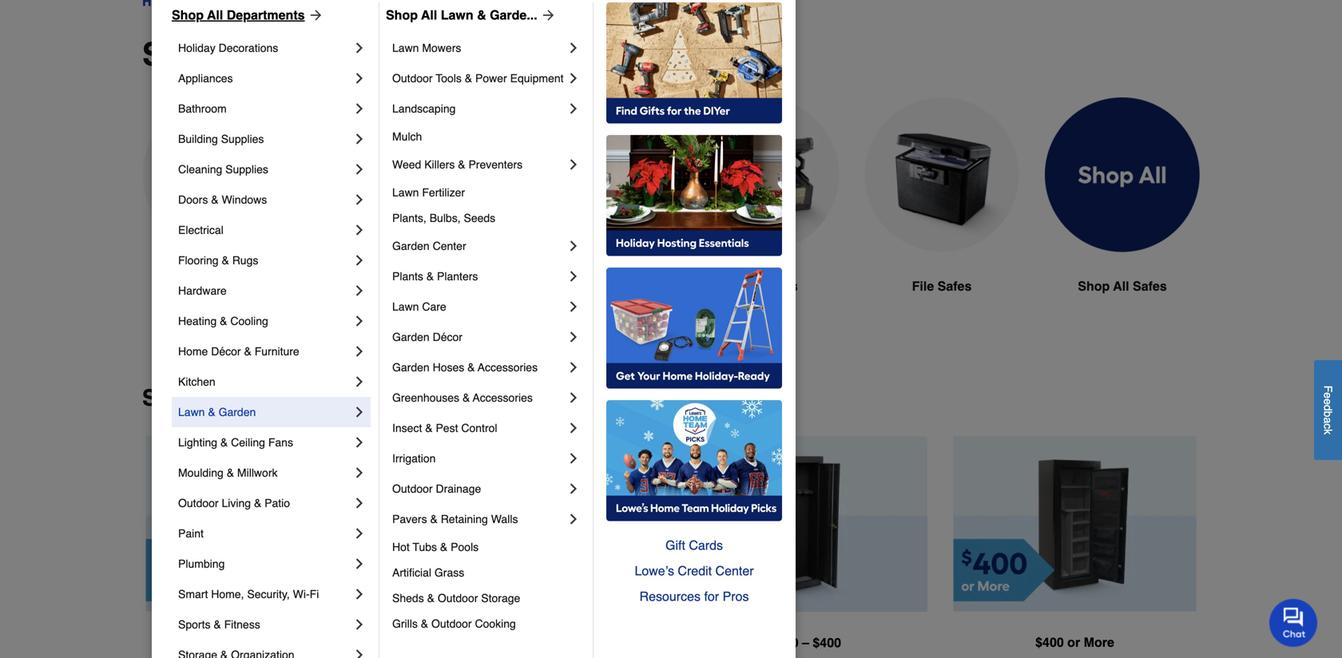 Task type: vqa. For each thing, say whether or not it's contained in the screenshot.
2nd DIY from the bottom of the page
no



Task type: describe. For each thing, give the bounding box(es) containing it.
find gifts for the diyer. image
[[607, 2, 783, 124]]

drainage
[[436, 483, 481, 496]]

sports & fitness
[[178, 619, 260, 632]]

outdoor for outdoor living & patio
[[178, 497, 219, 510]]

hot tubs & pools
[[392, 541, 479, 554]]

lowe's
[[635, 564, 675, 579]]

moulding
[[178, 467, 224, 480]]

flooring & rugs
[[178, 254, 259, 267]]

& right sheds
[[427, 592, 435, 605]]

outdoor tools & power equipment
[[392, 72, 564, 85]]

chevron right image for garden center
[[566, 238, 582, 254]]

garden décor link
[[392, 322, 566, 353]]

safes for file safes
[[938, 279, 972, 294]]

irrigation
[[392, 452, 436, 465]]

home safes
[[545, 279, 618, 294]]

mulch
[[392, 130, 422, 143]]

& left pest
[[425, 422, 433, 435]]

& right hoses
[[468, 361, 475, 374]]

chevron right image for irrigation
[[566, 451, 582, 467]]

safes for home safes
[[584, 279, 618, 294]]

$400 or more. image
[[954, 437, 1197, 612]]

& right plants
[[427, 270, 434, 283]]

chevron right image for holiday decorations
[[352, 40, 368, 56]]

& right the pavers
[[430, 513, 438, 526]]

c
[[1323, 424, 1335, 429]]

gun safes
[[369, 279, 432, 294]]

2 e from the top
[[1323, 399, 1335, 405]]

patio
[[265, 497, 290, 510]]

–
[[803, 636, 810, 651]]

ceiling
[[231, 436, 265, 449]]

a
[[1323, 417, 1335, 424]]

safes for gun safes
[[398, 279, 432, 294]]

lawn mowers link
[[392, 33, 566, 63]]

control
[[462, 422, 498, 435]]

landscaping
[[392, 102, 456, 115]]

a black sentrysafe fireproof safe. image
[[142, 98, 297, 252]]

electrical link
[[178, 215, 352, 245]]

fertilizer
[[422, 186, 465, 199]]

supplies for building supplies
[[221, 133, 264, 145]]

resources
[[640, 590, 701, 604]]

arrow right image for shop all departments
[[305, 7, 324, 23]]

get your home holiday-ready. image
[[607, 268, 783, 389]]

security,
[[247, 588, 290, 601]]

preventers
[[469, 158, 523, 171]]

file safes link
[[865, 98, 1020, 335]]

planters
[[437, 270, 478, 283]]

smart
[[178, 588, 208, 601]]

insect & pest control link
[[392, 413, 566, 444]]

chevron right image for paint
[[352, 526, 368, 542]]

hot
[[392, 541, 410, 554]]

chevron right image for flooring & rugs
[[352, 253, 368, 269]]

artificial
[[392, 567, 432, 580]]

supplies for cleaning supplies
[[226, 163, 268, 176]]

grills
[[392, 618, 418, 631]]

chevron right image for kitchen
[[352, 374, 368, 390]]

sports & fitness link
[[178, 610, 352, 640]]

all for safes
[[1114, 279, 1130, 294]]

lighting & ceiling fans
[[178, 436, 293, 449]]

$400
[[813, 636, 842, 651]]

outdoor drainage
[[392, 483, 481, 496]]

outdoor for outdoor drainage
[[392, 483, 433, 496]]

holiday decorations link
[[178, 33, 352, 63]]

lawn for lawn mowers
[[392, 42, 419, 54]]

heating & cooling link
[[178, 306, 352, 337]]

& left the rugs
[[222, 254, 229, 267]]

fireproof
[[173, 279, 229, 294]]

$200
[[771, 636, 799, 651]]

or
[[257, 635, 270, 650]]

doors
[[178, 193, 208, 206]]

chevron right image for pavers & retaining walls
[[566, 512, 582, 528]]

chevron right image for building supplies
[[352, 131, 368, 147]]

chevron right image for home décor & furniture
[[352, 344, 368, 360]]

& left the millwork
[[227, 467, 234, 480]]

hoses
[[433, 361, 465, 374]]

wi-
[[293, 588, 310, 601]]

fireproof safes
[[173, 279, 267, 294]]

chat invite button image
[[1270, 599, 1319, 648]]

less
[[273, 635, 303, 650]]

shop all. image
[[1046, 98, 1201, 253]]

garden center
[[392, 240, 467, 253]]

lighting & ceiling fans link
[[178, 428, 352, 458]]

plants & planters link
[[392, 261, 566, 292]]

pools
[[451, 541, 479, 554]]

chevron right image for lawn care
[[566, 299, 582, 315]]

& left patio
[[254, 497, 262, 510]]

chevron right image for lawn & garden
[[352, 404, 368, 420]]

shop safes by price
[[142, 386, 357, 411]]

paint link
[[178, 519, 352, 549]]

irrigation link
[[392, 444, 566, 474]]

weed killers & preventers
[[392, 158, 523, 171]]

bulbs,
[[430, 212, 461, 225]]

chevron right image for outdoor living & patio
[[352, 496, 368, 512]]

bathroom link
[[178, 94, 352, 124]]

chest
[[725, 279, 761, 294]]

chevron right image for plumbing
[[352, 556, 368, 572]]

plumbing
[[178, 558, 225, 571]]

fireproof safes link
[[142, 98, 297, 335]]

holiday
[[178, 42, 216, 54]]

accessories inside "link"
[[473, 392, 533, 404]]

& left garde...
[[477, 8, 487, 22]]

sports
[[178, 619, 211, 632]]

chevron right image for appliances
[[352, 70, 368, 86]]

building supplies
[[178, 133, 264, 145]]

artificial grass link
[[392, 560, 582, 586]]

doors & windows link
[[178, 185, 352, 215]]

lawn care link
[[392, 292, 566, 322]]

chevron right image for outdoor drainage
[[566, 481, 582, 497]]

home for home safes
[[545, 279, 580, 294]]

storage
[[481, 592, 521, 605]]

plumbing link
[[178, 549, 352, 580]]

$200 – $400
[[771, 636, 842, 651]]

cooking
[[475, 618, 516, 631]]

shop all departments link
[[172, 6, 324, 25]]

outdoor down sheds & outdoor storage
[[432, 618, 472, 631]]

& down garden hoses & accessories
[[463, 392, 470, 404]]

moulding & millwork
[[178, 467, 278, 480]]

lawn & garden
[[178, 406, 256, 419]]

all for departments
[[207, 8, 223, 22]]

sheds
[[392, 592, 424, 605]]

heating & cooling
[[178, 315, 268, 328]]

hardware
[[178, 285, 227, 297]]

sheds & outdoor storage link
[[392, 586, 582, 612]]

heating
[[178, 315, 217, 328]]



Task type: locate. For each thing, give the bounding box(es) containing it.
weed
[[392, 158, 422, 171]]

d
[[1323, 405, 1335, 411]]

chevron right image for sports & fitness
[[352, 617, 368, 633]]

1 horizontal spatial shop
[[386, 8, 418, 22]]

& right sports
[[214, 619, 221, 632]]

0 vertical spatial home
[[545, 279, 580, 294]]

chevron right image for hardware
[[352, 283, 368, 299]]

chevron right image for insect & pest control
[[566, 420, 582, 436]]

gun safes link
[[323, 98, 478, 335]]

garde...
[[490, 8, 538, 22]]

by
[[270, 386, 297, 411]]

sheds & outdoor storage
[[392, 592, 521, 605]]

chevron right image for bathroom
[[352, 101, 368, 117]]

décor inside "link"
[[433, 331, 463, 344]]

home
[[545, 279, 580, 294], [178, 345, 208, 358]]

a black sentrysafe home safe with the door ajar. image
[[504, 98, 659, 252]]

shop all departments
[[172, 8, 305, 22]]

arrow right image up 'equipment'
[[538, 7, 557, 23]]

lawn up plants,
[[392, 186, 419, 199]]

lighting
[[178, 436, 217, 449]]

& right killers
[[458, 158, 466, 171]]

fans
[[268, 436, 293, 449]]

0 horizontal spatial center
[[433, 240, 467, 253]]

décor for departments
[[211, 345, 241, 358]]

power
[[476, 72, 507, 85]]

departments
[[227, 8, 305, 22]]

grass
[[435, 567, 465, 580]]

chevron right image
[[352, 40, 368, 56], [352, 101, 368, 117], [566, 101, 582, 117], [352, 131, 368, 147], [566, 157, 582, 173], [352, 161, 368, 177], [352, 192, 368, 208], [352, 222, 368, 238], [566, 238, 582, 254], [352, 253, 368, 269], [566, 269, 582, 285], [352, 283, 368, 299], [352, 313, 368, 329], [352, 465, 368, 481], [566, 512, 582, 528], [352, 526, 368, 542], [352, 556, 368, 572], [352, 647, 368, 659]]

outdoor down moulding
[[178, 497, 219, 510]]

garden inside the lawn & garden link
[[219, 406, 256, 419]]

0 horizontal spatial décor
[[211, 345, 241, 358]]

home for home décor & furniture
[[178, 345, 208, 358]]

gun
[[369, 279, 394, 294]]

1 horizontal spatial all
[[421, 8, 437, 22]]

accessories up greenhouses & accessories "link"
[[478, 361, 538, 374]]

cleaning supplies link
[[178, 154, 352, 185]]

f e e d b a c k button
[[1315, 360, 1343, 460]]

chevron right image
[[566, 40, 582, 56], [352, 70, 368, 86], [566, 70, 582, 86], [566, 299, 582, 315], [566, 329, 582, 345], [352, 344, 368, 360], [566, 360, 582, 376], [352, 374, 368, 390], [566, 390, 582, 406], [352, 404, 368, 420], [566, 420, 582, 436], [352, 435, 368, 451], [566, 451, 582, 467], [566, 481, 582, 497], [352, 496, 368, 512], [352, 587, 368, 603], [352, 617, 368, 633]]

a black sentrysafe file safe with a key in the lock and the lid ajar. image
[[865, 98, 1020, 252]]

lawn left mowers
[[392, 42, 419, 54]]

e up b
[[1323, 399, 1335, 405]]

& left furniture
[[244, 345, 252, 358]]

chevron right image for weed killers & preventers
[[566, 157, 582, 173]]

shop
[[1079, 279, 1111, 294], [142, 386, 198, 411]]

1 horizontal spatial décor
[[433, 331, 463, 344]]

lawn up mowers
[[441, 8, 474, 22]]

home,
[[211, 588, 244, 601]]

a tall black sports afield gun safe. image
[[323, 98, 478, 253]]

chevron right image for lighting & ceiling fans
[[352, 435, 368, 451]]

garden inside garden center link
[[392, 240, 430, 253]]

chevron right image for plants & planters
[[566, 269, 582, 285]]

1 horizontal spatial center
[[716, 564, 754, 579]]

1 vertical spatial center
[[716, 564, 754, 579]]

plants
[[392, 270, 424, 283]]

center up pros
[[716, 564, 754, 579]]

garden up lighting & ceiling fans
[[219, 406, 256, 419]]

price
[[303, 386, 357, 411]]

garden center link
[[392, 231, 566, 261]]

home décor & furniture link
[[178, 337, 352, 367]]

garden hoses & accessories link
[[392, 353, 566, 383]]

chevron right image for garden hoses & accessories
[[566, 360, 582, 376]]

shop up holiday
[[172, 8, 204, 22]]

gift cards
[[666, 538, 723, 553]]

& right tools at the top of the page
[[465, 72, 473, 85]]

safes
[[142, 36, 228, 73], [233, 279, 267, 294], [398, 279, 432, 294], [584, 279, 618, 294], [764, 279, 798, 294], [938, 279, 972, 294], [1134, 279, 1168, 294], [204, 386, 264, 411]]

resources for pros
[[640, 590, 749, 604]]

supplies up cleaning supplies
[[221, 133, 264, 145]]

2 horizontal spatial all
[[1114, 279, 1130, 294]]

garden up greenhouses
[[392, 361, 430, 374]]

0 horizontal spatial home
[[178, 345, 208, 358]]

outdoor living & patio
[[178, 497, 290, 510]]

safes for fireproof safes
[[233, 279, 267, 294]]

2 shop from the left
[[386, 8, 418, 22]]

shop all safes link
[[1046, 98, 1201, 335]]

lawn down the kitchen
[[178, 406, 205, 419]]

chest safes link
[[684, 98, 839, 335]]

a black honeywell chest safe with the top open. image
[[684, 98, 839, 253]]

2 arrow right image from the left
[[538, 7, 557, 23]]

0 vertical spatial center
[[433, 240, 467, 253]]

chevron right image for cleaning supplies
[[352, 161, 368, 177]]

décor for lawn
[[433, 331, 463, 344]]

1 vertical spatial décor
[[211, 345, 241, 358]]

grills & outdoor cooking
[[392, 618, 516, 631]]

safes for chest safes
[[764, 279, 798, 294]]

lowe's credit center
[[635, 564, 754, 579]]

outdoor living & patio link
[[178, 488, 352, 519]]

garden down lawn care
[[392, 331, 430, 344]]

lawn for lawn care
[[392, 301, 419, 313]]

1 horizontal spatial shop
[[1079, 279, 1111, 294]]

$100 to $200. image
[[415, 437, 659, 612]]

outdoor inside "link"
[[438, 592, 478, 605]]

chevron right image for heating & cooling
[[352, 313, 368, 329]]

$99 or less. image
[[145, 437, 389, 612]]

outdoor up grills & outdoor cooking
[[438, 592, 478, 605]]

lawn fertilizer link
[[392, 180, 582, 205]]

chevron right image for lawn mowers
[[566, 40, 582, 56]]

0 vertical spatial shop
[[1079, 279, 1111, 294]]

millwork
[[237, 467, 278, 480]]

kitchen
[[178, 376, 216, 388]]

shop up lawn mowers
[[386, 8, 418, 22]]

0 vertical spatial accessories
[[478, 361, 538, 374]]

outdoor drainage link
[[392, 474, 566, 504]]

all
[[207, 8, 223, 22], [421, 8, 437, 22], [1114, 279, 1130, 294]]

plants, bulbs, seeds
[[392, 212, 496, 225]]

landscaping link
[[392, 94, 566, 124]]

chevron right image for garden décor
[[566, 329, 582, 345]]

supplies up the windows
[[226, 163, 268, 176]]

décor up hoses
[[433, 331, 463, 344]]

garden for garden center
[[392, 240, 430, 253]]

1 horizontal spatial arrow right image
[[538, 7, 557, 23]]

hot tubs & pools link
[[392, 535, 582, 560]]

0 horizontal spatial arrow right image
[[305, 7, 324, 23]]

shop for shop all safes
[[1079, 279, 1111, 294]]

1 vertical spatial shop
[[142, 386, 198, 411]]

0 horizontal spatial shop
[[142, 386, 198, 411]]

1 arrow right image from the left
[[305, 7, 324, 23]]

0 vertical spatial décor
[[433, 331, 463, 344]]

f
[[1323, 386, 1335, 393]]

holiday hosting essentials. image
[[607, 135, 783, 257]]

arrow right image up holiday decorations link
[[305, 7, 324, 23]]

garden décor
[[392, 331, 463, 344]]

chevron right image for moulding & millwork
[[352, 465, 368, 481]]

center down bulbs,
[[433, 240, 467, 253]]

lawn & garden link
[[178, 397, 352, 428]]

plants & planters
[[392, 270, 478, 283]]

1 vertical spatial supplies
[[226, 163, 268, 176]]

fitness
[[224, 619, 260, 632]]

furniture
[[255, 345, 300, 358]]

paint
[[178, 528, 204, 540]]

e up d
[[1323, 393, 1335, 399]]

& left ceiling
[[221, 436, 228, 449]]

file safes
[[913, 279, 972, 294]]

arrow right image for shop all lawn & garde...
[[538, 7, 557, 23]]

shop all safes
[[1079, 279, 1168, 294]]

accessories up the control
[[473, 392, 533, 404]]

cleaning supplies
[[178, 163, 268, 176]]

chevron right image for greenhouses & accessories
[[566, 390, 582, 406]]

outdoor up landscaping in the left top of the page
[[392, 72, 433, 85]]

0 horizontal spatial shop
[[172, 8, 204, 22]]

pavers & retaining walls link
[[392, 504, 566, 535]]

chevron right image for doors & windows
[[352, 192, 368, 208]]

smart home, security, wi-fi link
[[178, 580, 352, 610]]

1 vertical spatial accessories
[[473, 392, 533, 404]]

building
[[178, 133, 218, 145]]

pros
[[723, 590, 749, 604]]

bathroom
[[178, 102, 227, 115]]

b
[[1323, 411, 1335, 417]]

outdoor down irrigation
[[392, 483, 433, 496]]

$99
[[232, 635, 254, 650]]

lawn for lawn fertilizer
[[392, 186, 419, 199]]

flooring & rugs link
[[178, 245, 352, 276]]

shop for shop safes by price
[[142, 386, 198, 411]]

shop for shop all departments
[[172, 8, 204, 22]]

1 e from the top
[[1323, 393, 1335, 399]]

lowe's home team holiday picks. image
[[607, 400, 783, 522]]

weed killers & preventers link
[[392, 149, 566, 180]]

home safes link
[[504, 98, 659, 335]]

garden down plants,
[[392, 240, 430, 253]]

walls
[[491, 513, 518, 526]]

pest
[[436, 422, 458, 435]]

0 vertical spatial supplies
[[221, 133, 264, 145]]

cleaning
[[178, 163, 222, 176]]

chevron right image for smart home, security, wi-fi
[[352, 587, 368, 603]]

outdoor for outdoor tools & power equipment
[[392, 72, 433, 85]]

arrow right image inside shop all lawn & garde... link
[[538, 7, 557, 23]]

hardware link
[[178, 276, 352, 306]]

0 horizontal spatial all
[[207, 8, 223, 22]]

shop for shop all lawn & garde...
[[386, 8, 418, 22]]

1 horizontal spatial home
[[545, 279, 580, 294]]

tools
[[436, 72, 462, 85]]

& left cooling at the left
[[220, 315, 227, 328]]

chevron right image for landscaping
[[566, 101, 582, 117]]

garden inside garden décor "link"
[[392, 331, 430, 344]]

1 shop from the left
[[172, 8, 204, 22]]

1 vertical spatial home
[[178, 345, 208, 358]]

equipment
[[510, 72, 564, 85]]

garden for garden hoses & accessories
[[392, 361, 430, 374]]

appliances link
[[178, 63, 352, 94]]

all for lawn
[[421, 8, 437, 22]]

garden inside garden hoses & accessories link
[[392, 361, 430, 374]]

& up lighting
[[208, 406, 216, 419]]

$400 or
[[1036, 635, 1081, 650]]

tubs
[[413, 541, 437, 554]]

$200 to $400. image
[[684, 437, 928, 613]]

insect & pest control
[[392, 422, 498, 435]]

garden for garden décor
[[392, 331, 430, 344]]

chevron right image for electrical
[[352, 222, 368, 238]]

décor down "heating & cooling"
[[211, 345, 241, 358]]

chest safes
[[725, 279, 798, 294]]

outdoor tools & power equipment link
[[392, 63, 566, 94]]

safes for shop safes by price
[[204, 386, 264, 411]]

chevron right image for outdoor tools & power equipment
[[566, 70, 582, 86]]

shop all lawn & garde...
[[386, 8, 538, 22]]

lawn for lawn & garden
[[178, 406, 205, 419]]

arrow right image
[[305, 7, 324, 23], [538, 7, 557, 23]]

lawn mowers
[[392, 42, 462, 54]]

& right grills
[[421, 618, 429, 631]]

f e e d b a c k
[[1323, 386, 1335, 435]]

lawn down 'gun safes'
[[392, 301, 419, 313]]

& right tubs
[[440, 541, 448, 554]]

& right doors
[[211, 193, 219, 206]]

holiday decorations
[[178, 42, 278, 54]]

arrow right image inside shop all departments link
[[305, 7, 324, 23]]

rugs
[[232, 254, 259, 267]]



